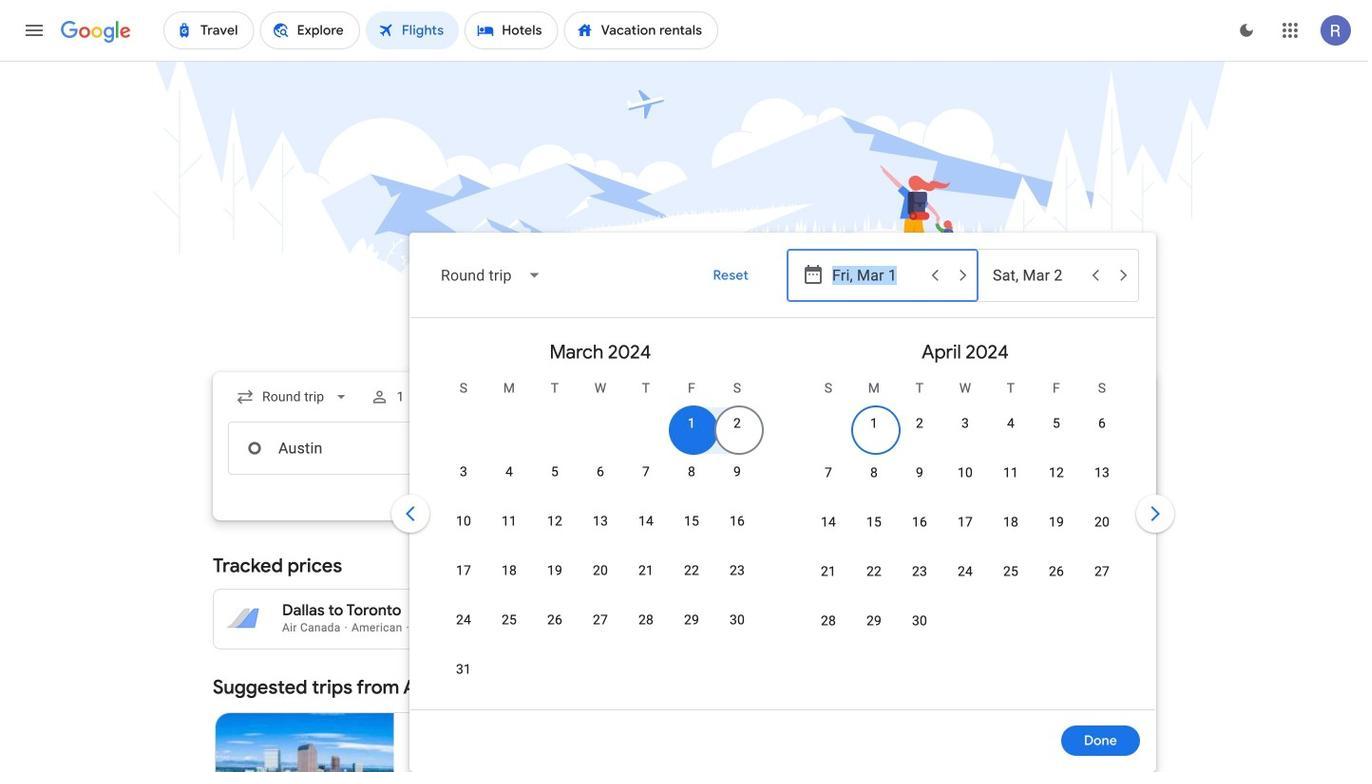 Task type: vqa. For each thing, say whether or not it's contained in the screenshot.
Texas
no



Task type: describe. For each thing, give the bounding box(es) containing it.
tue, mar 12 element
[[547, 512, 563, 531]]

thu, mar 28 element
[[638, 611, 654, 630]]

previous image
[[388, 491, 433, 537]]

tue, mar 19 element
[[547, 562, 563, 581]]

sat, apr 13 element
[[1095, 464, 1110, 483]]

fri, mar 1, departure date. element
[[688, 414, 696, 433]]

wed, apr 17 element
[[958, 513, 973, 532]]

sun, apr 21 element
[[821, 563, 836, 582]]

mon, mar 25 element
[[502, 611, 517, 630]]

sun, mar 10 element
[[456, 512, 471, 531]]

sun, mar 17 element
[[456, 562, 471, 581]]

tue, apr 30 element
[[912, 612, 927, 631]]

thu, apr 11 element
[[1003, 464, 1019, 483]]

4 cell from the left
[[578, 456, 623, 502]]

sat, mar 16 element
[[730, 512, 745, 531]]

sun, mar 31 element
[[456, 660, 471, 679]]

thu, apr 25 element
[[1003, 563, 1019, 582]]

fri, apr 5 element
[[1053, 414, 1060, 433]]

wed, mar 27 element
[[593, 611, 608, 630]]

mon, apr 22 element
[[867, 563, 882, 582]]

2 row group from the left
[[783, 326, 1148, 702]]

grid inside flight search box
[[418, 326, 1148, 721]]

fri, apr 12 element
[[1049, 464, 1064, 483]]

2614 US dollars text field
[[461, 601, 506, 620]]

tue, apr 9 element
[[916, 464, 924, 483]]

3 cell from the left
[[532, 456, 578, 502]]

main menu image
[[23, 19, 46, 42]]

sun, apr 28 element
[[821, 612, 836, 631]]

5 cell from the left
[[623, 456, 669, 502]]

mon, apr 15 element
[[867, 513, 882, 532]]

1 cell from the left
[[441, 456, 487, 502]]

suggested trips from austin region
[[213, 665, 1155, 773]]

sat, apr 6 element
[[1098, 414, 1106, 433]]

tracked prices region
[[213, 544, 1155, 650]]

mon, mar 18 element
[[502, 562, 517, 581]]

tue, apr 2 element
[[916, 414, 924, 433]]

6 cell from the left
[[669, 456, 715, 502]]

sat, mar 2, return date. element
[[734, 414, 741, 433]]

wed, apr 3 element
[[962, 414, 969, 433]]

change appearance image
[[1224, 8, 1269, 53]]

thu, apr 4 element
[[1007, 414, 1015, 433]]

mon, apr 29 element
[[867, 612, 882, 631]]

sat, apr 27 element
[[1095, 563, 1110, 582]]

next image
[[1133, 491, 1178, 537]]

wed, mar 20 element
[[593, 562, 608, 581]]

7 cell from the left
[[715, 456, 760, 502]]

sun, mar 24 element
[[456, 611, 471, 630]]



Task type: locate. For each thing, give the bounding box(es) containing it.
cell up wed, mar 13 element on the bottom left of the page
[[578, 456, 623, 502]]

fri, mar 22 element
[[684, 562, 699, 581]]

tue, apr 16 element
[[912, 513, 927, 532]]

thu, mar 21 element
[[638, 562, 654, 581]]

thu, mar 14 element
[[638, 512, 654, 531]]

sun, apr 7 element
[[825, 464, 832, 483]]

grid
[[418, 326, 1148, 721]]

tue, apr 23 element
[[912, 563, 927, 582]]

1 departure text field from the top
[[832, 250, 920, 301]]

frontier image
[[409, 769, 424, 773]]

cell
[[441, 456, 487, 502], [487, 456, 532, 502], [532, 456, 578, 502], [578, 456, 623, 502], [623, 456, 669, 502], [669, 456, 715, 502], [715, 456, 760, 502]]

sat, mar 30 element
[[730, 611, 745, 630]]

158 US dollars text field
[[792, 619, 823, 635]]

cell up tue, mar 12 element on the left bottom
[[532, 456, 578, 502]]

fri, mar 29 element
[[684, 611, 699, 630]]

sat, mar 23 element
[[730, 562, 745, 581]]

sat, apr 20 element
[[1095, 513, 1110, 532]]

wed, mar 13 element
[[593, 512, 608, 531]]

1 vertical spatial return text field
[[993, 423, 1080, 474]]

mon, mar 11 element
[[502, 512, 517, 531]]

1 vertical spatial departure text field
[[832, 423, 920, 474]]

fri, apr 19 element
[[1049, 513, 1064, 532]]

row
[[669, 398, 760, 460], [851, 398, 1125, 460], [441, 454, 760, 504], [806, 455, 1125, 509], [441, 504, 760, 558], [806, 505, 1125, 559], [441, 553, 760, 607], [806, 554, 1125, 608], [441, 602, 760, 657], [806, 603, 943, 658]]

Flight search field
[[198, 233, 1178, 773]]

fri, mar 15 element
[[684, 512, 699, 531]]

1 row group from the left
[[418, 326, 783, 706]]

1206 US dollars text field
[[465, 619, 506, 635]]

fri, apr 26 element
[[1049, 563, 1064, 582]]

wed, apr 24 element
[[958, 563, 973, 582]]

None field
[[426, 253, 557, 298], [228, 380, 359, 414], [426, 253, 557, 298], [228, 380, 359, 414]]

tue, mar 26 element
[[547, 611, 563, 630]]

mon, apr 1 element
[[870, 414, 878, 433]]

mon, apr 8 element
[[870, 464, 878, 483]]

cell up fri, mar 15 element
[[669, 456, 715, 502]]

2 return text field from the top
[[993, 423, 1080, 474]]

Return text field
[[993, 250, 1080, 301], [993, 423, 1080, 474]]

cell up sun, mar 10 element
[[441, 456, 487, 502]]

thu, apr 18 element
[[1003, 513, 1019, 532]]

wed, apr 10 element
[[958, 464, 973, 483]]

0 vertical spatial departure text field
[[832, 250, 920, 301]]

cell up mon, mar 11 'element'
[[487, 456, 532, 502]]

Departure text field
[[832, 250, 920, 301], [832, 423, 920, 474]]

cell up "sat, mar 16" element
[[715, 456, 760, 502]]

row group
[[418, 326, 783, 706], [783, 326, 1148, 702]]

2 cell from the left
[[487, 456, 532, 502]]

1 return text field from the top
[[993, 250, 1080, 301]]

0 vertical spatial return text field
[[993, 250, 1080, 301]]

sun, apr 14 element
[[821, 513, 836, 532]]

386 US dollars text field
[[788, 601, 823, 620]]

cell up thu, mar 14 element
[[623, 456, 669, 502]]

2 departure text field from the top
[[832, 423, 920, 474]]



